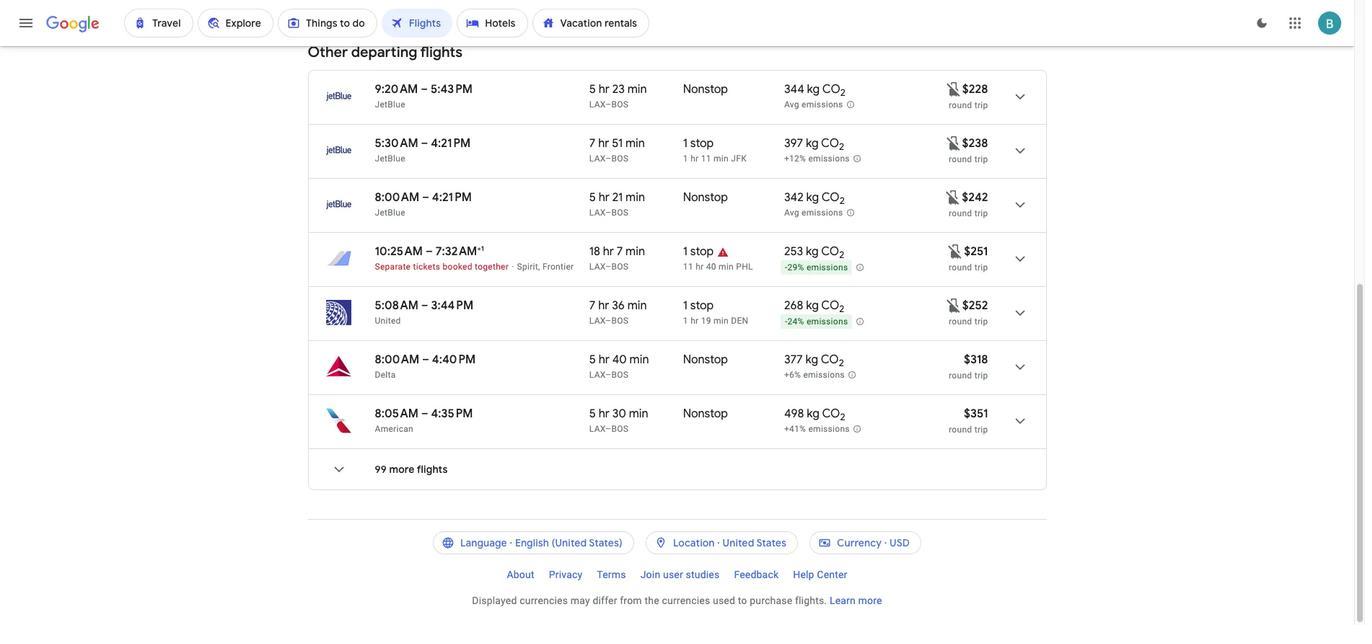 Task type: vqa. For each thing, say whether or not it's contained in the screenshot.
7 within 7 hr 36 min LAX – BOS
yes



Task type: describe. For each thing, give the bounding box(es) containing it.
join user studies
[[641, 570, 720, 581]]

total duration 7 hr 51 min. element
[[590, 136, 684, 153]]

american
[[375, 425, 414, 435]]

1 stop flight. element for 7 hr 51 min
[[684, 136, 714, 153]]

kg for 253
[[806, 245, 819, 259]]

Arrival time: 5:43 PM. text field
[[431, 82, 473, 97]]

+
[[477, 244, 481, 253]]

hr inside 1 stop 1 hr 19 min den
[[691, 316, 699, 326]]

(united
[[552, 537, 587, 550]]

avg for 342
[[785, 208, 800, 218]]

253 kg co 2
[[785, 245, 845, 261]]

bos for 7
[[612, 262, 629, 272]]

5:30 am – 4:21 pm jetblue
[[375, 136, 471, 164]]

total duration 5 hr 23 min. element
[[590, 82, 684, 99]]

join user studies link
[[634, 564, 727, 587]]

jetblue for 8:00 am
[[375, 208, 406, 218]]

– inside 7 hr 51 min lax – bos
[[606, 154, 612, 164]]

318 US dollars text field
[[964, 353, 989, 367]]

flight details. leaves los angeles international airport at 8:00 am on thursday, november 23 and arrives at boston logan international airport at 4:40 pm on thursday, november 23. image
[[1003, 350, 1038, 385]]

privacy link
[[542, 564, 590, 587]]

total duration 18 hr 7 min. element
[[590, 245, 684, 261]]

total duration 5 hr 40 min. element
[[590, 353, 684, 370]]

8:00 am for 4:40 pm
[[375, 353, 420, 367]]

feedback link
[[727, 564, 786, 587]]

bos for 21
[[612, 208, 629, 218]]

8:00 am – 4:40 pm delta
[[375, 353, 476, 380]]

bos for 30
[[612, 425, 629, 435]]

may
[[571, 596, 590, 607]]

other
[[308, 43, 348, 61]]

5:30 am
[[375, 136, 418, 151]]

5 hr 21 min lax – bos
[[590, 191, 645, 218]]

flight details. leaves los angeles international airport at 5:30 am on thursday, november 23 and arrives at boston logan international airport at 4:21 pm on thursday, november 23. image
[[1003, 134, 1038, 168]]

other departing flights main content
[[308, 0, 1047, 502]]

leaves los angeles international airport at 8:00 am on thursday, november 23 and arrives at boston logan international airport at 4:40 pm on thursday, november 23. element
[[375, 353, 476, 367]]

jetblue for 9:20 am
[[375, 100, 406, 110]]

flight details. leaves los angeles international airport at 10:25 am on thursday, november 23 and arrives at boston logan international airport at 7:32 am on friday, november 24. image
[[1003, 242, 1038, 277]]

round trip for $251
[[949, 263, 989, 273]]

round for $251
[[949, 263, 973, 273]]

separate tickets booked together
[[375, 262, 509, 272]]

stop for 1 stop
[[691, 245, 714, 259]]

2 for 397
[[840, 141, 845, 153]]

lax for 5 hr 21 min
[[590, 208, 606, 218]]

jfk
[[732, 154, 747, 164]]

emissions down 253 kg co 2
[[807, 263, 849, 273]]

9:20 am – 5:43 pm jetblue
[[375, 82, 473, 110]]

lax for 18 hr 7 min
[[590, 262, 606, 272]]

total duration 5 hr 30 min. element
[[590, 407, 684, 424]]

$318
[[964, 353, 989, 367]]

228 US dollars text field
[[963, 82, 989, 97]]

min for 18 hr 7 min
[[626, 245, 645, 259]]

2 for 498
[[841, 412, 846, 424]]

10:25 am – 7:32 am + 1
[[375, 244, 484, 259]]

8:05 am
[[375, 407, 419, 422]]

round trip for $242
[[949, 209, 989, 219]]

268 kg co 2
[[785, 299, 845, 316]]

7:32 am
[[436, 245, 477, 259]]

kg for 498
[[807, 407, 820, 422]]

51
[[612, 136, 623, 151]]

498
[[785, 407, 805, 422]]

round for $242
[[949, 209, 973, 219]]

nonstop for 5 hr 40 min
[[684, 353, 728, 367]]

5 hr 23 min lax – bos
[[590, 82, 647, 110]]

377 kg co 2
[[785, 353, 845, 370]]

arrival time: 4:21 pm. text field for 5:30 am
[[431, 136, 471, 151]]

– inside 5 hr 21 min lax – bos
[[606, 208, 612, 218]]

+41%
[[785, 425, 807, 435]]

kg for 397
[[806, 136, 819, 151]]

+12% emissions
[[785, 154, 850, 164]]

$252
[[963, 299, 989, 313]]

Departure time: 5:08 AM. text field
[[375, 299, 419, 313]]

nonstop flight. element for 5 hr 30 min
[[684, 407, 728, 424]]

kg for 268
[[807, 299, 819, 313]]

342
[[785, 191, 804, 205]]

$251
[[965, 245, 989, 259]]

30
[[613, 407, 627, 422]]

1 vertical spatial more
[[859, 596, 883, 607]]

4:40 pm
[[432, 353, 476, 367]]

this price for this flight doesn't include overhead bin access. if you need a carry-on bag, use the bags filter to update prices. image for $251
[[947, 243, 965, 260]]

1 currencies from the left
[[520, 596, 568, 607]]

344
[[785, 82, 805, 97]]

spirit, frontier
[[517, 262, 574, 272]]

the
[[645, 596, 660, 607]]

join
[[641, 570, 661, 581]]

19
[[702, 316, 712, 326]]

99 more flights
[[375, 464, 448, 477]]

2 currencies from the left
[[662, 596, 711, 607]]

hr down 1 stop
[[696, 262, 704, 272]]

usd
[[890, 537, 910, 550]]

hr inside 1 stop 1 hr 11 min jfk
[[691, 154, 699, 164]]

trip for $228
[[975, 100, 989, 110]]

– inside 5 hr 30 min lax – bos
[[606, 425, 612, 435]]

2 for 377
[[839, 358, 845, 370]]

states
[[757, 537, 787, 550]]

7 hr 51 min lax – bos
[[590, 136, 645, 164]]

emissions for 498
[[809, 425, 850, 435]]

36
[[612, 299, 625, 313]]

Departure time: 10:25 AM. text field
[[375, 245, 423, 259]]

trip inside $318 round trip
[[975, 371, 989, 381]]

344 kg co 2
[[785, 82, 846, 99]]

other departing flights
[[308, 43, 463, 61]]

co for 253
[[822, 245, 840, 259]]

terms
[[597, 570, 626, 581]]

$351
[[965, 407, 989, 422]]

7 hr 36 min lax – bos
[[590, 299, 647, 326]]

min for 5 hr 40 min
[[630, 353, 649, 367]]

min left the phl
[[719, 262, 734, 272]]

4:21 pm for 8:00 am
[[432, 191, 472, 205]]

emissions down 268 kg co 2
[[807, 317, 849, 327]]

3:44 pm
[[431, 299, 474, 313]]

5 for 5 hr 30 min
[[590, 407, 596, 422]]

main menu image
[[17, 14, 35, 32]]

342 kg co 2
[[785, 191, 845, 207]]

co for 342
[[822, 191, 840, 205]]

+6% emissions
[[785, 371, 845, 381]]

den
[[732, 316, 749, 326]]

flights.
[[796, 596, 828, 607]]

hr for 18 hr 7 min
[[603, 245, 614, 259]]

$351 round trip
[[949, 407, 989, 435]]

user
[[663, 570, 684, 581]]

Departure time: 9:20 AM. text field
[[375, 82, 418, 97]]

bos for 51
[[612, 154, 629, 164]]

$318 round trip
[[949, 353, 989, 381]]

238 US dollars text field
[[963, 136, 989, 151]]

9:20 am
[[375, 82, 418, 97]]

this price for this flight doesn't include overhead bin access. if you need a carry-on bag, use the bags filter to update prices. image for $228
[[946, 81, 963, 98]]

2 1 stop flight. element from the top
[[684, 245, 714, 261]]

– inside 8:00 am – 4:21 pm jetblue
[[422, 191, 430, 205]]

251 US dollars text field
[[965, 245, 989, 259]]

hr for 5 hr 30 min
[[599, 407, 610, 422]]

feedback
[[735, 570, 779, 581]]

help
[[794, 570, 815, 581]]

this price for this flight doesn't include overhead bin access. if you need a carry-on bag, use the bags filter to update prices. image for $252
[[946, 297, 963, 314]]

total duration 7 hr 36 min. element
[[590, 299, 684, 316]]

round trip for $238
[[949, 155, 989, 165]]

1 down total duration 7 hr 51 min. element
[[684, 154, 689, 164]]

leaves los angeles international airport at 10:25 am on thursday, november 23 and arrives at boston logan international airport at 7:32 am on friday, november 24. element
[[375, 244, 484, 259]]

flight details. leaves los angeles international airport at 5:08 am on thursday, november 23 and arrives at boston logan international airport at 3:44 pm on thursday, november 23. image
[[1003, 296, 1038, 331]]

avg emissions for 342
[[785, 208, 844, 218]]

round inside $318 round trip
[[949, 371, 973, 381]]

5 for 5 hr 21 min
[[590, 191, 596, 205]]

terms link
[[590, 564, 634, 587]]

24%
[[788, 317, 805, 327]]

about
[[507, 570, 535, 581]]

layover (1 of 1) is a 1 hr 11 min layover at john f. kennedy international airport in new york. element
[[684, 153, 777, 165]]

377
[[785, 353, 803, 367]]

leaves los angeles international airport at 5:08 am on thursday, november 23 and arrives at boston logan international airport at 3:44 pm on thursday, november 23. element
[[375, 299, 474, 313]]

emissions for 377
[[804, 371, 845, 381]]

nonstop flight. element for 5 hr 40 min
[[684, 353, 728, 370]]

7 for 36
[[590, 299, 596, 313]]

hr for 5 hr 23 min
[[599, 82, 610, 97]]

united inside '5:08 am – 3:44 pm united'
[[375, 316, 401, 326]]

Arrival time: 4:40 PM. text field
[[432, 353, 476, 367]]

– inside the 8:05 am – 4:35 pm american
[[421, 407, 429, 422]]

english
[[515, 537, 550, 550]]

departure time: 8:00 am. text field for 4:21 pm
[[375, 191, 420, 205]]

4:35 pm
[[431, 407, 473, 422]]

nonstop flight. element for 5 hr 21 min
[[684, 191, 728, 207]]

$228
[[963, 82, 989, 97]]

jetblue for 5:30 am
[[375, 154, 406, 164]]

99 more flights image
[[322, 453, 356, 487]]

separate
[[375, 262, 411, 272]]

trip for $252
[[975, 317, 989, 327]]

trip for $242
[[975, 209, 989, 219]]

1 up layover (1 of 1) is a 1 hr 19 min layover at denver international airport in denver. element
[[684, 299, 688, 313]]

nonstop for 5 hr 23 min
[[684, 82, 728, 97]]

1 left 19
[[684, 316, 689, 326]]



Task type: locate. For each thing, give the bounding box(es) containing it.
differ
[[593, 596, 618, 607]]

1 nonstop from the top
[[684, 82, 728, 97]]

layover (1 of 1) is a 11 hr 40 min overnight layover at philadelphia international airport in philadelphia. element
[[684, 261, 777, 273]]

Arrival time: 7:32 AM on  Friday, November 24. text field
[[436, 244, 484, 259]]

co inside 344 kg co 2
[[823, 82, 841, 97]]

nonstop flight. element for 5 hr 23 min
[[684, 82, 728, 99]]

4:21 pm for 5:30 am
[[431, 136, 471, 151]]

help center link
[[786, 564, 855, 587]]

2 bos from the top
[[612, 154, 629, 164]]

flights for other departing flights
[[421, 43, 463, 61]]

4:21 pm up 7:32 am
[[432, 191, 472, 205]]

– inside 5 hr 40 min lax – bos
[[606, 370, 612, 380]]

kg up the "+41% emissions"
[[807, 407, 820, 422]]

round down "238 us dollars" text box
[[949, 155, 973, 165]]

2 avg emissions from the top
[[785, 208, 844, 218]]

5 left '30'
[[590, 407, 596, 422]]

jetblue down leaves los angeles international airport at 8:00 am on thursday, november 23 and arrives at boston logan international airport at 4:21 pm on thursday, november 23. element at top left
[[375, 208, 406, 218]]

center
[[818, 570, 848, 581]]

+12%
[[785, 154, 807, 164]]

round trip down "238 us dollars" text box
[[949, 155, 989, 165]]

4 nonstop from the top
[[684, 407, 728, 422]]

displayed currencies may differ from the currencies used to purchase flights. learn more
[[472, 596, 883, 607]]

2 vertical spatial stop
[[691, 299, 714, 313]]

Arrival time: 3:44 PM. text field
[[431, 299, 474, 313]]

8:00 am for 4:21 pm
[[375, 191, 420, 205]]

bos down '36' at the left of the page
[[612, 316, 629, 326]]

0 horizontal spatial 40
[[613, 353, 627, 367]]

–
[[421, 82, 428, 97], [606, 100, 612, 110], [421, 136, 428, 151], [606, 154, 612, 164], [422, 191, 430, 205], [606, 208, 612, 218], [426, 245, 433, 259], [606, 262, 612, 272], [421, 299, 429, 313], [606, 316, 612, 326], [422, 353, 430, 367], [606, 370, 612, 380], [421, 407, 429, 422], [606, 425, 612, 435]]

trip inside '$351 round trip'
[[975, 425, 989, 435]]

397
[[785, 136, 804, 151]]

2 for 344
[[841, 87, 846, 99]]

round trip
[[949, 100, 989, 110], [949, 155, 989, 165], [949, 209, 989, 219], [949, 263, 989, 273], [949, 317, 989, 327]]

– inside 5:30 am – 4:21 pm jetblue
[[421, 136, 428, 151]]

3 stop from the top
[[691, 299, 714, 313]]

lax for 5 hr 23 min
[[590, 100, 606, 110]]

4 5 from the top
[[590, 407, 596, 422]]

1 vertical spatial arrival time: 4:21 pm. text field
[[432, 191, 472, 205]]

round down $252
[[949, 317, 973, 327]]

2 avg from the top
[[785, 208, 800, 218]]

kg up +12% emissions
[[806, 136, 819, 151]]

2 for 268
[[840, 303, 845, 316]]

1 vertical spatial 4:21 pm
[[432, 191, 472, 205]]

8:00 am – 4:21 pm jetblue
[[375, 191, 472, 218]]

flights down the 8:05 am – 4:35 pm american
[[417, 464, 448, 477]]

1 vertical spatial avg
[[785, 208, 800, 218]]

more inside other departing flights main content
[[389, 464, 415, 477]]

min inside 7 hr 51 min lax – bos
[[626, 136, 645, 151]]

1 vertical spatial 11
[[684, 262, 694, 272]]

0 vertical spatial 4:21 pm
[[431, 136, 471, 151]]

– up tickets
[[426, 245, 433, 259]]

jetblue inside 8:00 am – 4:21 pm jetblue
[[375, 208, 406, 218]]

min inside 5 hr 40 min lax – bos
[[630, 353, 649, 367]]

min inside 5 hr 30 min lax – bos
[[629, 407, 649, 422]]

2 up the "+41% emissions"
[[841, 412, 846, 424]]

1
[[684, 136, 688, 151], [684, 154, 689, 164], [481, 244, 484, 253], [684, 245, 688, 259], [684, 299, 688, 313], [684, 316, 689, 326]]

253
[[785, 245, 804, 259]]

united states
[[723, 537, 787, 550]]

2 up '+6% emissions'
[[839, 358, 845, 370]]

language
[[461, 537, 507, 550]]

avg emissions down 344 kg co 2
[[785, 100, 844, 110]]

1 this price for this flight doesn't include overhead bin access. if you need a carry-on bag, use the bags filter to update prices. image from the top
[[945, 135, 963, 152]]

2 round from the top
[[949, 155, 973, 165]]

-24% emissions
[[785, 317, 849, 327]]

– left 'arrival time: 4:40 pm.' text field
[[422, 353, 430, 367]]

trip down 228 us dollars "text field"
[[975, 100, 989, 110]]

round down $351
[[949, 425, 973, 435]]

2 5 from the top
[[590, 191, 596, 205]]

Arrival time: 4:21 PM. text field
[[431, 136, 471, 151], [432, 191, 472, 205]]

5 hr 30 min lax – bos
[[590, 407, 649, 435]]

2 lax from the top
[[590, 154, 606, 164]]

0 vertical spatial flights
[[421, 43, 463, 61]]

hr inside 5 hr 21 min lax – bos
[[599, 191, 610, 205]]

1 horizontal spatial 40
[[707, 262, 717, 272]]

1 trip from the top
[[975, 100, 989, 110]]

– left arrival time: 5:43 pm. text box
[[421, 82, 428, 97]]

4 trip from the top
[[975, 263, 989, 273]]

0 vertical spatial arrival time: 4:21 pm. text field
[[431, 136, 471, 151]]

stop up the layover (1 of 1) is a 1 hr 11 min layover at john f. kennedy international airport in new york. element
[[691, 136, 714, 151]]

co for 397
[[822, 136, 840, 151]]

hr for 5 hr 21 min
[[599, 191, 610, 205]]

hr for 7 hr 36 min
[[599, 299, 610, 313]]

2 departure time: 8:00 am. text field from the top
[[375, 353, 420, 367]]

– inside 7 hr 36 min lax – bos
[[606, 316, 612, 326]]

co inside the 342 kg co 2
[[822, 191, 840, 205]]

together
[[475, 262, 509, 272]]

round
[[949, 100, 973, 110], [949, 155, 973, 165], [949, 209, 973, 219], [949, 263, 973, 273], [949, 317, 973, 327], [949, 371, 973, 381], [949, 425, 973, 435]]

min inside 1 stop 1 hr 19 min den
[[714, 316, 729, 326]]

- down 268
[[785, 317, 788, 327]]

1 avg from the top
[[785, 100, 800, 110]]

round down the $242 on the top right of the page
[[949, 209, 973, 219]]

departing
[[351, 43, 418, 61]]

1 horizontal spatial 11
[[702, 154, 712, 164]]

this price for this flight doesn't include overhead bin access. if you need a carry-on bag, use the bags filter to update prices. image
[[946, 81, 963, 98], [947, 243, 965, 260]]

6 trip from the top
[[975, 371, 989, 381]]

hr for 7 hr 51 min
[[599, 136, 610, 151]]

kg for 342
[[807, 191, 820, 205]]

min for 5 hr 23 min
[[628, 82, 647, 97]]

3 1 stop flight. element from the top
[[684, 299, 714, 316]]

avg down 344
[[785, 100, 800, 110]]

4:21 pm down arrival time: 5:43 pm. text box
[[431, 136, 471, 151]]

hr down 7 hr 36 min lax – bos
[[599, 353, 610, 367]]

bos inside 18 hr 7 min lax – bos
[[612, 262, 629, 272]]

flight details. leaves los angeles international airport at 9:20 am on thursday, november 23 and arrives at boston logan international airport at 5:43 pm on thursday, november 23. image
[[1003, 79, 1038, 114]]

7 for 51
[[590, 136, 596, 151]]

hr inside 18 hr 7 min lax – bos
[[603, 245, 614, 259]]

0 vertical spatial 11
[[702, 154, 712, 164]]

1 stop 1 hr 11 min jfk
[[684, 136, 747, 164]]

departure time: 8:00 am. text field down 5:30 am – 4:21 pm jetblue
[[375, 191, 420, 205]]

united down 5:08 am
[[375, 316, 401, 326]]

0 horizontal spatial 11
[[684, 262, 694, 272]]

2 8:00 am from the top
[[375, 353, 420, 367]]

lax for 7 hr 51 min
[[590, 154, 606, 164]]

3 5 from the top
[[590, 353, 596, 367]]

hr left 51
[[599, 136, 610, 151]]

2 - from the top
[[785, 317, 788, 327]]

1 nonstop flight. element from the top
[[684, 82, 728, 99]]

2 up +12% emissions
[[840, 141, 845, 153]]

hr inside 5 hr 23 min lax – bos
[[599, 82, 610, 97]]

currencies down privacy at bottom
[[520, 596, 568, 607]]

– down total duration 7 hr 36 min. element
[[606, 316, 612, 326]]

bos for 40
[[612, 370, 629, 380]]

hr inside 5 hr 30 min lax – bos
[[599, 407, 610, 422]]

trip down "238 us dollars" text box
[[975, 155, 989, 165]]

separate tickets booked together. this trip includes tickets from multiple airlines. missed connections may be protected by kiwi.com.. element
[[375, 262, 509, 272]]

1 8:00 am from the top
[[375, 191, 420, 205]]

from
[[620, 596, 642, 607]]

– down total duration 5 hr 30 min. element
[[606, 425, 612, 435]]

3 bos from the top
[[612, 208, 629, 218]]

united
[[375, 316, 401, 326], [723, 537, 755, 550]]

5 round from the top
[[949, 317, 973, 327]]

jetblue inside 9:20 am – 5:43 pm jetblue
[[375, 100, 406, 110]]

3 nonstop from the top
[[684, 353, 728, 367]]

2 vertical spatial 1 stop flight. element
[[684, 299, 714, 316]]

this price for this flight doesn't include overhead bin access. if you need a carry-on bag, use the bags filter to update prices. image
[[945, 135, 963, 152], [945, 189, 962, 206], [946, 297, 963, 314]]

2 stop from the top
[[691, 245, 714, 259]]

1 stop flight. element
[[684, 136, 714, 153], [684, 245, 714, 261], [684, 299, 714, 316]]

-
[[785, 263, 788, 273], [785, 317, 788, 327]]

leaves los angeles international airport at 9:20 am on thursday, november 23 and arrives at boston logan international airport at 5:43 pm on thursday, november 23. element
[[375, 82, 473, 97]]

2 inside 498 kg co 2
[[841, 412, 846, 424]]

0 vertical spatial more
[[389, 464, 415, 477]]

6 round from the top
[[949, 371, 973, 381]]

min inside 7 hr 36 min lax – bos
[[628, 299, 647, 313]]

hr left '36' at the left of the page
[[599, 299, 610, 313]]

lax for 5 hr 30 min
[[590, 425, 606, 435]]

7 left 51
[[590, 136, 596, 151]]

co right 342
[[822, 191, 840, 205]]

2 for 342
[[840, 195, 845, 207]]

– inside the 10:25 am – 7:32 am + 1
[[426, 245, 433, 259]]

– down total duration 5 hr 40 min. element
[[606, 370, 612, 380]]

0 vertical spatial departure time: 8:00 am. text field
[[375, 191, 420, 205]]

1 5 from the top
[[590, 82, 596, 97]]

18
[[590, 245, 601, 259]]

268
[[785, 299, 804, 313]]

1 up 11 hr 40 min phl
[[684, 245, 688, 259]]

kg inside 344 kg co 2
[[808, 82, 820, 97]]

11 hr 40 min phl
[[684, 262, 754, 272]]

1 1 stop flight. element from the top
[[684, 136, 714, 153]]

5 for 5 hr 23 min
[[590, 82, 596, 97]]

stop
[[691, 136, 714, 151], [691, 245, 714, 259], [691, 299, 714, 313]]

5 for 5 hr 40 min
[[590, 353, 596, 367]]

kg for 344
[[808, 82, 820, 97]]

11
[[702, 154, 712, 164], [684, 262, 694, 272]]

min right 18
[[626, 245, 645, 259]]

4 bos from the top
[[612, 262, 629, 272]]

kg up -24% emissions
[[807, 299, 819, 313]]

6 lax from the top
[[590, 370, 606, 380]]

min for 5 hr 30 min
[[629, 407, 649, 422]]

emissions down the 342 kg co 2
[[802, 208, 844, 218]]

7 inside 7 hr 51 min lax – bos
[[590, 136, 596, 151]]

displayed
[[472, 596, 517, 607]]

1 horizontal spatial more
[[859, 596, 883, 607]]

5:43 pm
[[431, 82, 473, 97]]

emissions for 397
[[809, 154, 850, 164]]

hr
[[599, 82, 610, 97], [599, 136, 610, 151], [691, 154, 699, 164], [599, 191, 610, 205], [603, 245, 614, 259], [696, 262, 704, 272], [599, 299, 610, 313], [691, 316, 699, 326], [599, 353, 610, 367], [599, 407, 610, 422]]

round inside '$351 round trip'
[[949, 425, 973, 435]]

$238
[[963, 136, 989, 151]]

emissions down 344 kg co 2
[[802, 100, 844, 110]]

2 right 344
[[841, 87, 846, 99]]

avg emissions down the 342 kg co 2
[[785, 208, 844, 218]]

location
[[674, 537, 715, 550]]

1 bos from the top
[[612, 100, 629, 110]]

2 round trip from the top
[[949, 155, 989, 165]]

lax inside 5 hr 23 min lax – bos
[[590, 100, 606, 110]]

bos inside 5 hr 30 min lax – bos
[[612, 425, 629, 435]]

1 stop from the top
[[691, 136, 714, 151]]

co
[[823, 82, 841, 97], [822, 136, 840, 151], [822, 191, 840, 205], [822, 245, 840, 259], [822, 299, 840, 313], [821, 353, 839, 367], [823, 407, 841, 422]]

21
[[613, 191, 623, 205]]

round for $238
[[949, 155, 973, 165]]

trip down $318
[[975, 371, 989, 381]]

1 vertical spatial 7
[[617, 245, 623, 259]]

$242
[[962, 191, 989, 205]]

1 departure time: 8:00 am. text field from the top
[[375, 191, 420, 205]]

5 trip from the top
[[975, 317, 989, 327]]

trip down the $242 on the top right of the page
[[975, 209, 989, 219]]

nonstop for 5 hr 30 min
[[684, 407, 728, 422]]

40 down 7 hr 36 min lax – bos
[[613, 353, 627, 367]]

Arrival time: 4:35 PM. text field
[[431, 407, 473, 422]]

this price for this flight doesn't include overhead bin access. if you need a carry-on bag, use the bags filter to update prices. image up "238 us dollars" text box
[[946, 81, 963, 98]]

jetblue inside 5:30 am – 4:21 pm jetblue
[[375, 154, 406, 164]]

- down 253
[[785, 263, 788, 273]]

min right 23
[[628, 82, 647, 97]]

emissions for 344
[[802, 100, 844, 110]]

252 US dollars text field
[[963, 299, 989, 313]]

min inside 1 stop 1 hr 11 min jfk
[[714, 154, 729, 164]]

bos inside 5 hr 40 min lax – bos
[[612, 370, 629, 380]]

1 horizontal spatial currencies
[[662, 596, 711, 607]]

5 lax from the top
[[590, 316, 606, 326]]

currency
[[838, 537, 882, 550]]

18 hr 7 min lax – bos
[[590, 245, 645, 272]]

0 vertical spatial 8:00 am
[[375, 191, 420, 205]]

min left jfk
[[714, 154, 729, 164]]

lax down total duration 5 hr 23 min. element
[[590, 100, 606, 110]]

1 - from the top
[[785, 263, 788, 273]]

5 inside 5 hr 21 min lax – bos
[[590, 191, 596, 205]]

5 inside 5 hr 30 min lax – bos
[[590, 407, 596, 422]]

hr left 21
[[599, 191, 610, 205]]

2 nonstop from the top
[[684, 191, 728, 205]]

hr inside 7 hr 36 min lax – bos
[[599, 299, 610, 313]]

tickets
[[413, 262, 441, 272]]

40 down 1 stop
[[707, 262, 717, 272]]

used
[[713, 596, 736, 607]]

– down total duration 5 hr 23 min. element
[[606, 100, 612, 110]]

kg inside 498 kg co 2
[[807, 407, 820, 422]]

bos
[[612, 100, 629, 110], [612, 154, 629, 164], [612, 208, 629, 218], [612, 262, 629, 272], [612, 316, 629, 326], [612, 370, 629, 380], [612, 425, 629, 435]]

round trip down 228 us dollars "text field"
[[949, 100, 989, 110]]

– down total duration 7 hr 51 min. element
[[606, 154, 612, 164]]

min inside 18 hr 7 min lax – bos
[[626, 245, 645, 259]]

arrival time: 4:21 pm. text field down arrival time: 5:43 pm. text box
[[431, 136, 471, 151]]

– left 4:35 pm text box
[[421, 407, 429, 422]]

0 vertical spatial stop
[[691, 136, 714, 151]]

min right '30'
[[629, 407, 649, 422]]

2 inside 397 kg co 2
[[840, 141, 845, 153]]

states)
[[589, 537, 623, 550]]

– inside 18 hr 7 min lax – bos
[[606, 262, 612, 272]]

1 vertical spatial jetblue
[[375, 154, 406, 164]]

total duration 5 hr 21 min. element
[[590, 191, 684, 207]]

min right 19
[[714, 316, 729, 326]]

hr for 5 hr 40 min
[[599, 353, 610, 367]]

1 round from the top
[[949, 100, 973, 110]]

kg for 377
[[806, 353, 819, 367]]

1 jetblue from the top
[[375, 100, 406, 110]]

min right 51
[[626, 136, 645, 151]]

4 nonstop flight. element from the top
[[684, 407, 728, 424]]

5 inside 5 hr 23 min lax – bos
[[590, 82, 596, 97]]

lax down total duration 5 hr 40 min. element
[[590, 370, 606, 380]]

trip
[[975, 100, 989, 110], [975, 155, 989, 165], [975, 209, 989, 219], [975, 263, 989, 273], [975, 317, 989, 327], [975, 371, 989, 381], [975, 425, 989, 435]]

hr left 19
[[691, 316, 699, 326]]

2 trip from the top
[[975, 155, 989, 165]]

bos down total duration 5 hr 40 min. element
[[612, 370, 629, 380]]

2 vertical spatial this price for this flight doesn't include overhead bin access. if you need a carry-on bag, use the bags filter to update prices. image
[[946, 297, 963, 314]]

lax inside 7 hr 36 min lax – bos
[[590, 316, 606, 326]]

min for 7 hr 36 min
[[628, 299, 647, 313]]

purchase
[[750, 596, 793, 607]]

bos inside 5 hr 23 min lax – bos
[[612, 100, 629, 110]]

co for 498
[[823, 407, 841, 422]]

lax for 7 hr 36 min
[[590, 316, 606, 326]]

round down 251 us dollars text box
[[949, 263, 973, 273]]

co inside 253 kg co 2
[[822, 245, 840, 259]]

0 horizontal spatial united
[[375, 316, 401, 326]]

0 vertical spatial this price for this flight doesn't include overhead bin access. if you need a carry-on bag, use the bags filter to update prices. image
[[945, 135, 963, 152]]

flight details. leaves los angeles international airport at 8:05 am on thursday, november 23 and arrives at boston logan international airport at 4:35 pm on thursday, november 23. image
[[1003, 404, 1038, 439]]

10:25 am
[[375, 245, 423, 259]]

2 this price for this flight doesn't include overhead bin access. if you need a carry-on bag, use the bags filter to update prices. image from the top
[[945, 189, 962, 206]]

kg inside 268 kg co 2
[[807, 299, 819, 313]]

bos inside 5 hr 21 min lax – bos
[[612, 208, 629, 218]]

co for 268
[[822, 299, 840, 313]]

stop inside 1 stop 1 hr 11 min jfk
[[691, 136, 714, 151]]

7 lax from the top
[[590, 425, 606, 435]]

1 vertical spatial stop
[[691, 245, 714, 259]]

round for $228
[[949, 100, 973, 110]]

– inside 9:20 am – 5:43 pm jetblue
[[421, 82, 428, 97]]

min inside 5 hr 23 min lax – bos
[[628, 82, 647, 97]]

avg emissions for 344
[[785, 100, 844, 110]]

kg inside the 342 kg co 2
[[807, 191, 820, 205]]

1 lax from the top
[[590, 100, 606, 110]]

3 trip from the top
[[975, 209, 989, 219]]

kg inside 253 kg co 2
[[806, 245, 819, 259]]

1 vertical spatial departure time: 8:00 am. text field
[[375, 353, 420, 367]]

jetblue down 5:30 am
[[375, 154, 406, 164]]

1 horizontal spatial united
[[723, 537, 755, 550]]

5:08 am – 3:44 pm united
[[375, 299, 474, 326]]

5 inside 5 hr 40 min lax – bos
[[590, 353, 596, 367]]

flight details. leaves los angeles international airport at 8:00 am on thursday, november 23 and arrives at boston logan international airport at 4:21 pm on thursday, november 23. image
[[1003, 188, 1038, 222]]

bos inside 7 hr 51 min lax – bos
[[612, 154, 629, 164]]

kg right 344
[[808, 82, 820, 97]]

11 inside 1 stop 1 hr 11 min jfk
[[702, 154, 712, 164]]

– left arrival time: 3:44 pm. 'text field'
[[421, 299, 429, 313]]

1 avg emissions from the top
[[785, 100, 844, 110]]

2 inside 344 kg co 2
[[841, 87, 846, 99]]

2
[[841, 87, 846, 99], [840, 141, 845, 153], [840, 195, 845, 207], [840, 249, 845, 261], [840, 303, 845, 316], [839, 358, 845, 370], [841, 412, 846, 424]]

Departure time: 8:00 AM. text field
[[375, 191, 420, 205], [375, 353, 420, 367]]

11 inside layover (1 of 1) is a 11 hr 40 min overnight layover at philadelphia international airport in philadelphia. element
[[684, 262, 694, 272]]

leaves los angeles international airport at 5:30 am on thursday, november 23 and arrives at boston logan international airport at 4:21 pm on thursday, november 23. element
[[375, 136, 471, 151]]

1 vertical spatial flights
[[417, 464, 448, 477]]

co for 344
[[823, 82, 841, 97]]

1 vertical spatial 40
[[613, 353, 627, 367]]

1 round trip from the top
[[949, 100, 989, 110]]

studies
[[686, 570, 720, 581]]

2 inside 268 kg co 2
[[840, 303, 845, 316]]

nonstop for 5 hr 21 min
[[684, 191, 728, 205]]

co inside 397 kg co 2
[[822, 136, 840, 151]]

0 horizontal spatial currencies
[[520, 596, 568, 607]]

min for 7 hr 51 min
[[626, 136, 645, 151]]

lax inside 5 hr 21 min lax – bos
[[590, 208, 606, 218]]

7 inside 7 hr 36 min lax – bos
[[590, 299, 596, 313]]

Departure time: 8:05 AM. text field
[[375, 407, 419, 422]]

4:21 pm inside 8:00 am – 4:21 pm jetblue
[[432, 191, 472, 205]]

498 kg co 2
[[785, 407, 846, 424]]

0 vertical spatial avg
[[785, 100, 800, 110]]

23
[[613, 82, 625, 97]]

trip for $251
[[975, 263, 989, 273]]

hr inside 7 hr 51 min lax – bos
[[599, 136, 610, 151]]

lax
[[590, 100, 606, 110], [590, 154, 606, 164], [590, 208, 606, 218], [590, 262, 606, 272], [590, 316, 606, 326], [590, 370, 606, 380], [590, 425, 606, 435]]

lax down total duration 7 hr 51 min. element
[[590, 154, 606, 164]]

help center
[[794, 570, 848, 581]]

lax inside 5 hr 30 min lax – bos
[[590, 425, 606, 435]]

kg right 342
[[807, 191, 820, 205]]

5:08 am
[[375, 299, 419, 313]]

booked
[[443, 262, 473, 272]]

1 up the layover (1 of 1) is a 1 hr 11 min layover at john f. kennedy international airport in new york. element
[[684, 136, 688, 151]]

1 vertical spatial avg emissions
[[785, 208, 844, 218]]

6 bos from the top
[[612, 370, 629, 380]]

min inside 5 hr 21 min lax – bos
[[626, 191, 645, 205]]

this price for this flight doesn't include overhead bin access. if you need a carry-on bag, use the bags filter to update prices. image for $242
[[945, 189, 962, 206]]

2 inside 253 kg co 2
[[840, 249, 845, 261]]

2 jetblue from the top
[[375, 154, 406, 164]]

currencies
[[520, 596, 568, 607], [662, 596, 711, 607]]

lax for 5 hr 40 min
[[590, 370, 606, 380]]

3 lax from the top
[[590, 208, 606, 218]]

8:00 am inside 8:00 am – 4:21 pm jetblue
[[375, 191, 420, 205]]

avg for 344
[[785, 100, 800, 110]]

7 inside 18 hr 7 min lax – bos
[[617, 245, 623, 259]]

co for 377
[[821, 353, 839, 367]]

layover (1 of 1) is a 1 hr 19 min layover at denver international airport in denver. element
[[684, 316, 777, 327]]

0 vertical spatial this price for this flight doesn't include overhead bin access. if you need a carry-on bag, use the bags filter to update prices. image
[[946, 81, 963, 98]]

arrival time: 4:21 pm. text field up 7:32 am
[[432, 191, 472, 205]]

bos down 21
[[612, 208, 629, 218]]

5 round trip from the top
[[949, 317, 989, 327]]

5 bos from the top
[[612, 316, 629, 326]]

change appearance image
[[1245, 6, 1280, 40]]

– inside '5:08 am – 3:44 pm united'
[[421, 299, 429, 313]]

3 this price for this flight doesn't include overhead bin access. if you need a carry-on bag, use the bags filter to update prices. image from the top
[[946, 297, 963, 314]]

40 for 11
[[707, 262, 717, 272]]

about link
[[500, 564, 542, 587]]

bos inside 7 hr 36 min lax – bos
[[612, 316, 629, 326]]

leaves los angeles international airport at 8:00 am on thursday, november 23 and arrives at boston logan international airport at 4:21 pm on thursday, november 23. element
[[375, 191, 472, 205]]

40 for 5
[[613, 353, 627, 367]]

3 round trip from the top
[[949, 209, 989, 219]]

departure time: 8:00 am. text field up delta
[[375, 353, 420, 367]]

- for 253
[[785, 263, 788, 273]]

7 bos from the top
[[612, 425, 629, 435]]

7 trip from the top
[[975, 425, 989, 435]]

trip down 251 us dollars text box
[[975, 263, 989, 273]]

+41% emissions
[[785, 425, 850, 435]]

stop for 1 stop 1 hr 11 min jfk
[[691, 136, 714, 151]]

242 US dollars text field
[[962, 191, 989, 205]]

co inside 268 kg co 2
[[822, 299, 840, 313]]

1 vertical spatial 1 stop flight. element
[[684, 245, 714, 261]]

351 US dollars text field
[[965, 407, 989, 422]]

learn
[[830, 596, 856, 607]]

trip for $238
[[975, 155, 989, 165]]

1 inside the 10:25 am – 7:32 am + 1
[[481, 244, 484, 253]]

bos for 36
[[612, 316, 629, 326]]

3 jetblue from the top
[[375, 208, 406, 218]]

1 stop flight. element for 7 hr 36 min
[[684, 299, 714, 316]]

4:21 pm inside 5:30 am – 4:21 pm jetblue
[[431, 136, 471, 151]]

4 round trip from the top
[[949, 263, 989, 273]]

397 kg co 2
[[785, 136, 845, 153]]

co inside 498 kg co 2
[[823, 407, 841, 422]]

4:21 pm
[[431, 136, 471, 151], [432, 191, 472, 205]]

lax inside 7 hr 51 min lax – bos
[[590, 154, 606, 164]]

0 vertical spatial 40
[[707, 262, 717, 272]]

jetblue down 9:20 am
[[375, 100, 406, 110]]

– down total duration 5 hr 21 min. element
[[606, 208, 612, 218]]

5 left 21
[[590, 191, 596, 205]]

0 horizontal spatial more
[[389, 464, 415, 477]]

40 inside 5 hr 40 min lax – bos
[[613, 353, 627, 367]]

8:00 am up delta
[[375, 353, 420, 367]]

hr right 18
[[603, 245, 614, 259]]

round trip for $228
[[949, 100, 989, 110]]

0 vertical spatial 7
[[590, 136, 596, 151]]

this price for this flight doesn't include overhead bin access. if you need a carry-on bag, use the bags filter to update prices. image for $238
[[945, 135, 963, 152]]

round trip for $252
[[949, 317, 989, 327]]

8:00 am inside 8:00 am – 4:40 pm delta
[[375, 353, 420, 367]]

delta
[[375, 370, 396, 380]]

1 vertical spatial this price for this flight doesn't include overhead bin access. if you need a carry-on bag, use the bags filter to update prices. image
[[947, 243, 965, 260]]

more right 99
[[389, 464, 415, 477]]

7
[[590, 136, 596, 151], [617, 245, 623, 259], [590, 299, 596, 313]]

3 nonstop flight. element from the top
[[684, 353, 728, 370]]

lax inside 18 hr 7 min lax – bos
[[590, 262, 606, 272]]

3 round from the top
[[949, 209, 973, 219]]

min for 5 hr 21 min
[[626, 191, 645, 205]]

2 inside 377 kg co 2
[[839, 358, 845, 370]]

7 round from the top
[[949, 425, 973, 435]]

flights
[[421, 43, 463, 61], [417, 464, 448, 477]]

0 vertical spatial -
[[785, 263, 788, 273]]

+6%
[[785, 371, 801, 381]]

co up -29% emissions
[[822, 245, 840, 259]]

avg emissions
[[785, 100, 844, 110], [785, 208, 844, 218]]

emissions down 498 kg co 2 at the bottom right
[[809, 425, 850, 435]]

hr inside 5 hr 40 min lax – bos
[[599, 353, 610, 367]]

learn more link
[[830, 596, 883, 607]]

flights up 5:43 pm
[[421, 43, 463, 61]]

english (united states)
[[515, 537, 623, 550]]

nonstop flight. element
[[684, 82, 728, 99], [684, 191, 728, 207], [684, 353, 728, 370], [684, 407, 728, 424]]

– inside 8:00 am – 4:40 pm delta
[[422, 353, 430, 367]]

co inside 377 kg co 2
[[821, 353, 839, 367]]

1 vertical spatial -
[[785, 317, 788, 327]]

0 vertical spatial united
[[375, 316, 401, 326]]

lax inside 5 hr 40 min lax – bos
[[590, 370, 606, 380]]

round trip down the $242 on the top right of the page
[[949, 209, 989, 219]]

nonstop
[[684, 82, 728, 97], [684, 191, 728, 205], [684, 353, 728, 367], [684, 407, 728, 422]]

lax down total duration 7 hr 36 min. element
[[590, 316, 606, 326]]

2 right 342
[[840, 195, 845, 207]]

min right '36' at the left of the page
[[628, 299, 647, 313]]

2 up -24% emissions
[[840, 303, 845, 316]]

kg inside 397 kg co 2
[[806, 136, 819, 151]]

departure time: 8:00 am. text field for 4:40 pm
[[375, 353, 420, 367]]

1 vertical spatial united
[[723, 537, 755, 550]]

stop inside 1 stop 1 hr 19 min den
[[691, 299, 714, 313]]

0 vertical spatial avg emissions
[[785, 100, 844, 110]]

leaves los angeles international airport at 8:05 am on thursday, november 23 and arrives at boston logan international airport at 4:35 pm on thursday, november 23. element
[[375, 407, 473, 422]]

2 inside the 342 kg co 2
[[840, 195, 845, 207]]

4 round from the top
[[949, 263, 973, 273]]

kg inside 377 kg co 2
[[806, 353, 819, 367]]

1 stop
[[684, 245, 714, 259]]

trip down $351
[[975, 425, 989, 435]]

Departure time: 5:30 AM. text field
[[375, 136, 418, 151]]

99
[[375, 464, 387, 477]]

emissions down 377 kg co 2
[[804, 371, 845, 381]]

arrival time: 4:21 pm. text field for 8:00 am
[[432, 191, 472, 205]]

2 nonstop flight. element from the top
[[684, 191, 728, 207]]

-29% emissions
[[785, 263, 849, 273]]

flights for 99 more flights
[[417, 464, 448, 477]]

min right 21
[[626, 191, 645, 205]]

stop up 11 hr 40 min phl
[[691, 245, 714, 259]]

2 vertical spatial jetblue
[[375, 208, 406, 218]]

1 vertical spatial this price for this flight doesn't include overhead bin access. if you need a carry-on bag, use the bags filter to update prices. image
[[945, 189, 962, 206]]

2 vertical spatial 7
[[590, 299, 596, 313]]

0 vertical spatial jetblue
[[375, 100, 406, 110]]

lax down 18
[[590, 262, 606, 272]]

bos for 23
[[612, 100, 629, 110]]

1 vertical spatial 8:00 am
[[375, 353, 420, 367]]

2 for 253
[[840, 249, 845, 261]]

emissions for 342
[[802, 208, 844, 218]]

0 vertical spatial 1 stop flight. element
[[684, 136, 714, 153]]

4 lax from the top
[[590, 262, 606, 272]]

– inside 5 hr 23 min lax – bos
[[606, 100, 612, 110]]

min
[[628, 82, 647, 97], [626, 136, 645, 151], [714, 154, 729, 164], [626, 191, 645, 205], [626, 245, 645, 259], [719, 262, 734, 272], [628, 299, 647, 313], [714, 316, 729, 326], [630, 353, 649, 367], [629, 407, 649, 422]]

round for $252
[[949, 317, 973, 327]]

5 down 7 hr 36 min lax – bos
[[590, 353, 596, 367]]

8:00 am
[[375, 191, 420, 205], [375, 353, 420, 367]]

- for 268
[[785, 317, 788, 327]]



